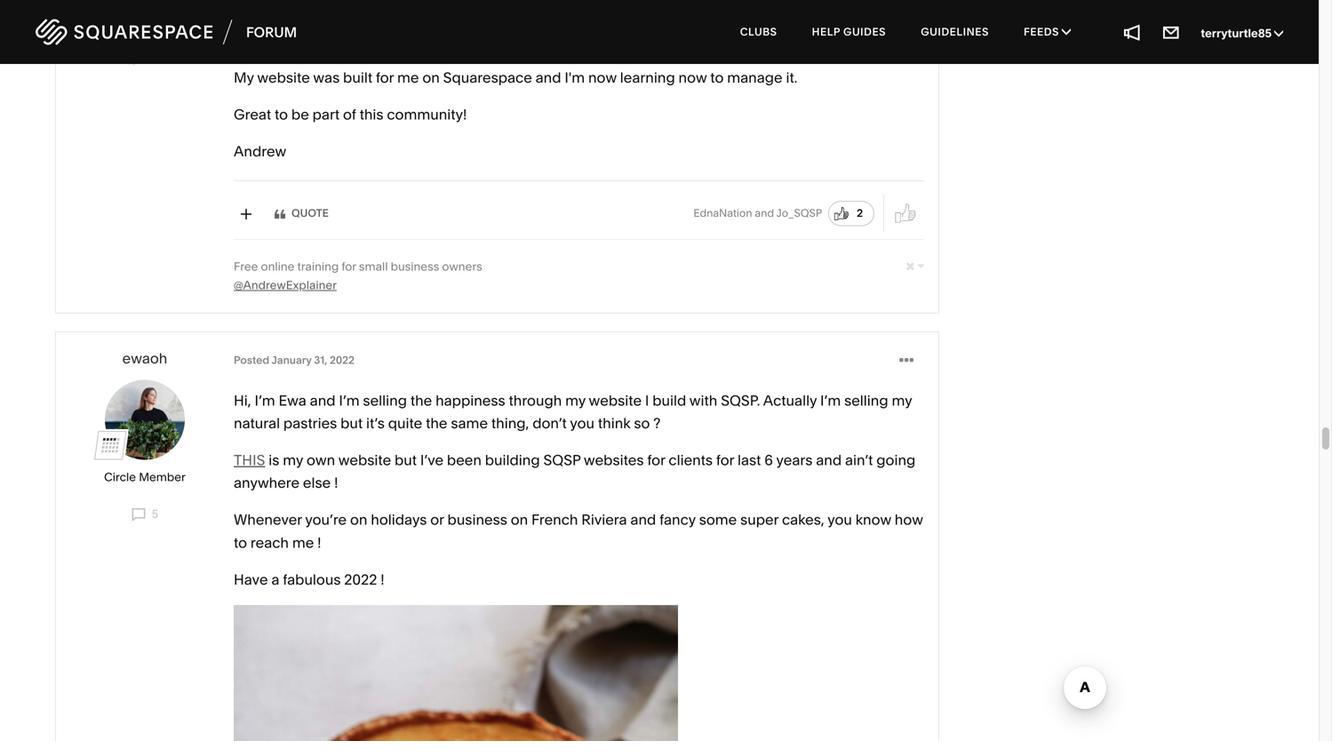Task type: vqa. For each thing, say whether or not it's contained in the screenshot.
I'M
yes



Task type: describe. For each thing, give the bounding box(es) containing it.
sqsp
[[544, 452, 581, 469]]

natural
[[234, 415, 280, 432]]

how
[[895, 511, 924, 529]]

this
[[234, 452, 265, 469]]

6
[[765, 452, 774, 469]]

?
[[654, 415, 661, 432]]

ewa
[[279, 392, 307, 409]]

2 horizontal spatial my
[[892, 392, 913, 409]]

ednanation
[[694, 207, 753, 220]]

same
[[451, 415, 488, 432]]

circle member
[[104, 470, 186, 485]]

be
[[292, 106, 309, 123]]

jo_sqsp link
[[777, 207, 823, 220]]

guides
[[844, 25, 887, 38]]

this link
[[234, 452, 265, 469]]

0 vertical spatial the
[[411, 392, 432, 409]]

0 horizontal spatial i
[[234, 32, 238, 49]]

training
[[297, 260, 339, 274]]

times image
[[906, 261, 915, 272]]

it.
[[786, 69, 798, 86]]

ewaoh
[[122, 350, 167, 367]]

0 vertical spatial website
[[257, 69, 310, 86]]

built
[[343, 69, 373, 86]]

1 horizontal spatial my
[[566, 392, 586, 409]]

part
[[313, 106, 340, 123]]

i run free, live online courses
[[234, 32, 425, 49]]

1 selling from the left
[[363, 392, 407, 409]]

community!
[[387, 106, 467, 123]]

fancy
[[660, 511, 696, 529]]

2 vertical spatial !
[[381, 571, 385, 589]]

2
[[857, 207, 863, 219]]

2022 for fabulous
[[344, 571, 377, 589]]

for left clients
[[648, 452, 666, 469]]

my website was built for me on squarespace and i'm now learning now to manage it.
[[234, 69, 798, 86]]

! inside "is my own website but i've been building sqsp websites for clients for last 6 years and ain't going anywhere else !"
[[334, 474, 338, 492]]

terryturtle85 link
[[1201, 26, 1284, 41]]

was
[[313, 69, 340, 86]]

caret down image for feeds
[[1063, 26, 1072, 37]]

like image
[[833, 205, 851, 223]]

like image
[[893, 201, 919, 226]]

ednanation and jo_sqsp
[[694, 207, 823, 220]]

0 vertical spatial member
[[122, 14, 168, 28]]

5
[[149, 507, 158, 522]]

my inside "is my own website but i've been building sqsp websites for clients for last 6 years and ain't going anywhere else !"
[[283, 452, 303, 469]]

owners
[[442, 260, 483, 274]]

on for holidays
[[511, 511, 528, 529]]

great
[[234, 106, 271, 123]]

or
[[431, 511, 444, 529]]

super
[[741, 511, 779, 529]]

5 link
[[131, 507, 158, 522]]

level 4 image
[[94, 430, 127, 462]]

for right built at left
[[376, 69, 394, 86]]

actually
[[764, 392, 817, 409]]

jo_sqsp
[[777, 207, 823, 220]]

quote
[[292, 207, 329, 220]]

learning
[[620, 69, 676, 86]]

1 horizontal spatial me
[[398, 69, 419, 86]]

posted
[[234, 354, 269, 367]]

build
[[653, 392, 687, 409]]

you inside hi, i'm ewa and i'm selling the happiness through my website i build with sqsp. actually i'm selling my natural pastries but it's quite the same thing, don't you think so ?
[[570, 415, 595, 432]]

1 vertical spatial member
[[139, 470, 186, 485]]

comment image
[[131, 509, 146, 522]]

guidelines link
[[905, 9, 1006, 55]]

comment image
[[132, 52, 147, 65]]

business for or
[[448, 511, 508, 529]]

feeds
[[1024, 25, 1063, 38]]

pastries
[[284, 415, 337, 432]]

1 vertical spatial the
[[426, 415, 448, 432]]

whenever
[[234, 511, 302, 529]]

a
[[272, 571, 280, 589]]

andrew
[[234, 143, 287, 160]]

run
[[241, 32, 264, 49]]

sqsp.
[[721, 392, 761, 409]]

small
[[359, 260, 388, 274]]

and inside hi, i'm ewa and i'm selling the happiness through my website i build with sqsp. actually i'm selling my natural pastries but it's quite the same thing, don't you think so ?
[[310, 392, 336, 409]]

2 horizontal spatial to
[[711, 69, 724, 86]]

2 link
[[829, 201, 875, 226]]

reach
[[251, 534, 289, 552]]

2 selling from the left
[[845, 392, 889, 409]]

quite
[[388, 415, 423, 432]]

website inside "is my own website but i've been building sqsp websites for clients for last 6 years and ain't going anywhere else !"
[[339, 452, 391, 469]]

ain't
[[846, 452, 874, 469]]

is
[[269, 452, 280, 469]]

squarespace
[[443, 69, 532, 86]]

of
[[343, 106, 356, 123]]

@andrewexplainer link
[[234, 278, 337, 293]]

help
[[812, 25, 841, 38]]

clubs link
[[724, 9, 794, 55]]

31,
[[314, 354, 327, 367]]

notifications image
[[1123, 22, 1143, 42]]

through
[[509, 392, 562, 409]]

else
[[303, 474, 331, 492]]

is my own website but i've been building sqsp websites for clients for last 6 years and ain't going anywhere else !
[[234, 452, 916, 492]]



Task type: locate. For each thing, give the bounding box(es) containing it.
2022 right 31,
[[330, 354, 355, 367]]

0 horizontal spatial my
[[283, 452, 303, 469]]

free online training for small business owners @andrewexplainer
[[234, 260, 483, 293]]

0 vertical spatial business
[[391, 260, 440, 274]]

member up 5
[[139, 470, 186, 485]]

1 vertical spatial business
[[448, 511, 508, 529]]

business for small
[[391, 260, 440, 274]]

live
[[300, 32, 323, 49]]

0 horizontal spatial website
[[257, 69, 310, 86]]

0 horizontal spatial i'm
[[255, 392, 275, 409]]

2 horizontal spatial !
[[381, 571, 385, 589]]

1 horizontal spatial now
[[679, 69, 707, 86]]

and up pastries
[[310, 392, 336, 409]]

know
[[856, 511, 892, 529]]

2022 for 31,
[[330, 354, 355, 367]]

0 horizontal spatial me
[[292, 534, 314, 552]]

circle
[[104, 470, 136, 485]]

it's
[[366, 415, 385, 432]]

with
[[690, 392, 718, 409]]

websites
[[584, 452, 644, 469]]

posted january 31, 2022
[[234, 354, 355, 367]]

thing,
[[492, 415, 529, 432]]

you left think at the left bottom
[[570, 415, 595, 432]]

i'm
[[255, 392, 275, 409], [339, 392, 360, 409], [821, 392, 841, 409]]

2 horizontal spatial caret down image
[[1275, 27, 1284, 39]]

the right quite
[[426, 415, 448, 432]]

my down more options... icon
[[892, 392, 913, 409]]

clubs
[[740, 25, 778, 38]]

for left 'last'
[[717, 452, 735, 469]]

and inside "is my own website but i've been building sqsp websites for clients for last 6 years and ain't going anywhere else !"
[[816, 452, 842, 469]]

the up quite
[[411, 392, 432, 409]]

manage
[[728, 69, 783, 86]]

1 vertical spatial website
[[589, 392, 642, 409]]

me down 'you're' at the left bottom of the page
[[292, 534, 314, 552]]

2022 right fabulous
[[344, 571, 377, 589]]

my right is
[[283, 452, 303, 469]]

building
[[485, 452, 540, 469]]

my
[[234, 69, 254, 86]]

! inside the whenever you're on holidays or business on french riviera and fancy some super cakes, you know how to reach me !
[[318, 534, 321, 552]]

0 vertical spatial online
[[327, 32, 368, 49]]

for inside 'free online training for small business owners @andrewexplainer'
[[342, 260, 356, 274]]

1 horizontal spatial online
[[327, 32, 368, 49]]

! down 'you're' at the left bottom of the page
[[318, 534, 321, 552]]

feeds link
[[1008, 9, 1088, 55]]

1 i'm from the left
[[255, 392, 275, 409]]

me down courses in the left top of the page
[[398, 69, 419, 86]]

on left french
[[511, 511, 528, 529]]

0 vertical spatial me
[[398, 69, 419, 86]]

! right else
[[334, 474, 338, 492]]

caret down image inside feeds link
[[1063, 26, 1072, 37]]

anywhere
[[234, 474, 300, 492]]

i
[[234, 32, 238, 49], [645, 392, 649, 409]]

on right 'you're' at the left bottom of the page
[[350, 511, 368, 529]]

business right or
[[448, 511, 508, 529]]

the
[[411, 392, 432, 409], [426, 415, 448, 432]]

years
[[777, 452, 813, 469]]

help guides
[[812, 25, 887, 38]]

and left ain't
[[816, 452, 842, 469]]

0 horizontal spatial you
[[570, 415, 595, 432]]

business inside 'free online training for small business owners @andrewexplainer'
[[391, 260, 440, 274]]

french
[[532, 511, 578, 529]]

website up think at the left bottom
[[589, 392, 642, 409]]

on for built
[[423, 69, 440, 86]]

clients
[[669, 452, 713, 469]]

free,
[[267, 32, 297, 49]]

1 horizontal spatial to
[[275, 106, 288, 123]]

website inside hi, i'm ewa and i'm selling the happiness through my website i build with sqsp. actually i'm selling my natural pastries but it's quite the same thing, don't you think so ?
[[589, 392, 642, 409]]

0 horizontal spatial selling
[[363, 392, 407, 409]]

and inside the whenever you're on holidays or business on french riviera and fancy some super cakes, you know how to reach me !
[[631, 511, 657, 529]]

help guides link
[[796, 9, 903, 55]]

1 horizontal spatial business
[[448, 511, 508, 529]]

i've
[[421, 452, 444, 469]]

2 vertical spatial website
[[339, 452, 391, 469]]

1 vertical spatial !
[[318, 534, 321, 552]]

caret down image for terryturtle85
[[1275, 27, 1284, 39]]

2 vertical spatial to
[[234, 534, 247, 552]]

0 horizontal spatial business
[[391, 260, 440, 274]]

1 vertical spatial 2022
[[344, 571, 377, 589]]

online
[[327, 32, 368, 49], [261, 260, 295, 274]]

but left it's
[[341, 415, 363, 432]]

0 horizontal spatial but
[[341, 415, 363, 432]]

you left know
[[828, 511, 853, 529]]

you're
[[305, 511, 347, 529]]

0 vertical spatial i
[[234, 32, 238, 49]]

on
[[423, 69, 440, 86], [350, 511, 368, 529], [511, 511, 528, 529]]

1
[[150, 51, 157, 65]]

hi, i'm ewa and i'm selling the happiness through my website i build with sqsp. actually i'm selling my natural pastries but it's quite the same thing, don't you think so ?
[[234, 392, 913, 432]]

! down holidays
[[381, 571, 385, 589]]

1 horizontal spatial you
[[828, 511, 853, 529]]

quote link
[[275, 207, 329, 220]]

1 vertical spatial to
[[275, 106, 288, 123]]

now right learning
[[679, 69, 707, 86]]

me inside the whenever you're on holidays or business on french riviera and fancy some super cakes, you know how to reach me !
[[292, 534, 314, 552]]

so
[[634, 415, 650, 432]]

now right i'm
[[589, 69, 617, 86]]

multiquote image
[[241, 208, 252, 220]]

i inside hi, i'm ewa and i'm selling the happiness through my website i build with sqsp. actually i'm selling my natural pastries but it's quite the same thing, don't you think so ?
[[645, 392, 649, 409]]

0 horizontal spatial caret down image
[[918, 261, 925, 272]]

whenever you're on holidays or business on french riviera and fancy some super cakes, you know how to reach me !
[[234, 511, 924, 552]]

0 horizontal spatial online
[[261, 260, 295, 274]]

free
[[234, 260, 258, 274]]

1 horizontal spatial on
[[423, 69, 440, 86]]

0 horizontal spatial now
[[589, 69, 617, 86]]

business inside the whenever you're on holidays or business on french riviera and fancy some super cakes, you know how to reach me !
[[448, 511, 508, 529]]

1 horizontal spatial !
[[334, 474, 338, 492]]

1 link
[[132, 51, 157, 65]]

but left "i've"
[[395, 452, 417, 469]]

going
[[877, 452, 916, 469]]

1 horizontal spatial caret down image
[[1063, 26, 1072, 37]]

now
[[589, 69, 617, 86], [679, 69, 707, 86]]

1 horizontal spatial i
[[645, 392, 649, 409]]

1 vertical spatial you
[[828, 511, 853, 529]]

1 horizontal spatial but
[[395, 452, 417, 469]]

website
[[257, 69, 310, 86], [589, 392, 642, 409], [339, 452, 391, 469]]

1 vertical spatial but
[[395, 452, 417, 469]]

to left the manage
[[711, 69, 724, 86]]

me
[[398, 69, 419, 86], [292, 534, 314, 552]]

great to be part of this community!
[[234, 106, 467, 123]]

0 horizontal spatial !
[[318, 534, 321, 552]]

and left i'm
[[536, 69, 562, 86]]

happiness
[[436, 392, 506, 409]]

think
[[598, 415, 631, 432]]

for left "small"
[[342, 260, 356, 274]]

selling up it's
[[363, 392, 407, 409]]

riviera
[[582, 511, 627, 529]]

some
[[700, 511, 737, 529]]

website down free,
[[257, 69, 310, 86]]

1 horizontal spatial selling
[[845, 392, 889, 409]]

3 i'm from the left
[[821, 392, 841, 409]]

caret down image inside terryturtle85 link
[[1275, 27, 1284, 39]]

and left jo_sqsp
[[755, 207, 775, 220]]

selling
[[363, 392, 407, 409], [845, 392, 889, 409]]

0 vertical spatial but
[[341, 415, 363, 432]]

business right "small"
[[391, 260, 440, 274]]

i'm right ewa
[[339, 392, 360, 409]]

i'm right actually
[[821, 392, 841, 409]]

online right the live
[[327, 32, 368, 49]]

2 i'm from the left
[[339, 392, 360, 409]]

0 vertical spatial you
[[570, 415, 595, 432]]

free, live online courses link
[[267, 32, 425, 49]]

2 horizontal spatial website
[[589, 392, 642, 409]]

messages image
[[1162, 22, 1182, 42]]

been
[[447, 452, 482, 469]]

0 vertical spatial !
[[334, 474, 338, 492]]

member up 1 link
[[122, 14, 168, 28]]

this
[[360, 106, 384, 123]]

1 horizontal spatial website
[[339, 452, 391, 469]]

2 horizontal spatial on
[[511, 511, 528, 529]]

have
[[234, 571, 268, 589]]

on up community! at the left top of page
[[423, 69, 440, 86]]

i left build
[[645, 392, 649, 409]]

0 horizontal spatial to
[[234, 534, 247, 552]]

i'm
[[565, 69, 585, 86]]

and
[[536, 69, 562, 86], [755, 207, 775, 220], [310, 392, 336, 409], [816, 452, 842, 469], [631, 511, 657, 529]]

business
[[391, 260, 440, 274], [448, 511, 508, 529]]

to left be
[[275, 106, 288, 123]]

0 horizontal spatial on
[[350, 511, 368, 529]]

caret down image
[[1063, 26, 1072, 37], [1275, 27, 1284, 39], [918, 261, 925, 272]]

member
[[122, 14, 168, 28], [139, 470, 186, 485]]

website down it's
[[339, 452, 391, 469]]

holidays
[[371, 511, 427, 529]]

2022
[[330, 354, 355, 367], [344, 571, 377, 589]]

1 vertical spatial online
[[261, 260, 295, 274]]

online inside 'free online training for small business owners @andrewexplainer'
[[261, 260, 295, 274]]

selling up ain't
[[845, 392, 889, 409]]

courses
[[372, 32, 425, 49]]

hi,
[[234, 392, 251, 409]]

but inside hi, i'm ewa and i'm selling the happiness through my website i build with sqsp. actually i'm selling my natural pastries but it's quite the same thing, don't you think so ?
[[341, 415, 363, 432]]

but
[[341, 415, 363, 432], [395, 452, 417, 469]]

0 vertical spatial to
[[711, 69, 724, 86]]

1 now from the left
[[589, 69, 617, 86]]

1 vertical spatial i
[[645, 392, 649, 409]]

ewaoh image
[[105, 380, 185, 460]]

1 horizontal spatial i'm
[[339, 392, 360, 409]]

online up @andrewexplainer link
[[261, 260, 295, 274]]

you
[[570, 415, 595, 432], [828, 511, 853, 529]]

i'm right hi,
[[255, 392, 275, 409]]

@andrewexplainer
[[234, 278, 337, 293]]

guidelines
[[921, 25, 990, 38]]

to left reach
[[234, 534, 247, 552]]

more options... image
[[900, 350, 914, 372]]

and left fancy
[[631, 511, 657, 529]]

but inside "is my own website but i've been building sqsp websites for clients for last 6 years and ain't going anywhere else !"
[[395, 452, 417, 469]]

my up don't on the left of the page
[[566, 392, 586, 409]]

fabulous
[[283, 571, 341, 589]]

2 horizontal spatial i'm
[[821, 392, 841, 409]]

2 now from the left
[[679, 69, 707, 86]]

i left the run
[[234, 32, 238, 49]]

last
[[738, 452, 762, 469]]

1 vertical spatial me
[[292, 534, 314, 552]]

you inside the whenever you're on holidays or business on french riviera and fancy some super cakes, you know how to reach me !
[[828, 511, 853, 529]]

squarespace forum image
[[36, 16, 298, 48]]

to
[[711, 69, 724, 86], [275, 106, 288, 123], [234, 534, 247, 552]]

ednanation link
[[694, 207, 753, 220]]

have a fabulous 2022 !
[[234, 571, 385, 589]]

0 vertical spatial 2022
[[330, 354, 355, 367]]

!
[[334, 474, 338, 492], [318, 534, 321, 552], [381, 571, 385, 589]]

9ca8fd50 69df 4761 ad20 f933045f1e5d.jpeg image
[[234, 606, 678, 742]]

ewaoh link
[[122, 350, 167, 367]]

to inside the whenever you're on holidays or business on french riviera and fancy some super cakes, you know how to reach me !
[[234, 534, 247, 552]]

own
[[307, 452, 335, 469]]



